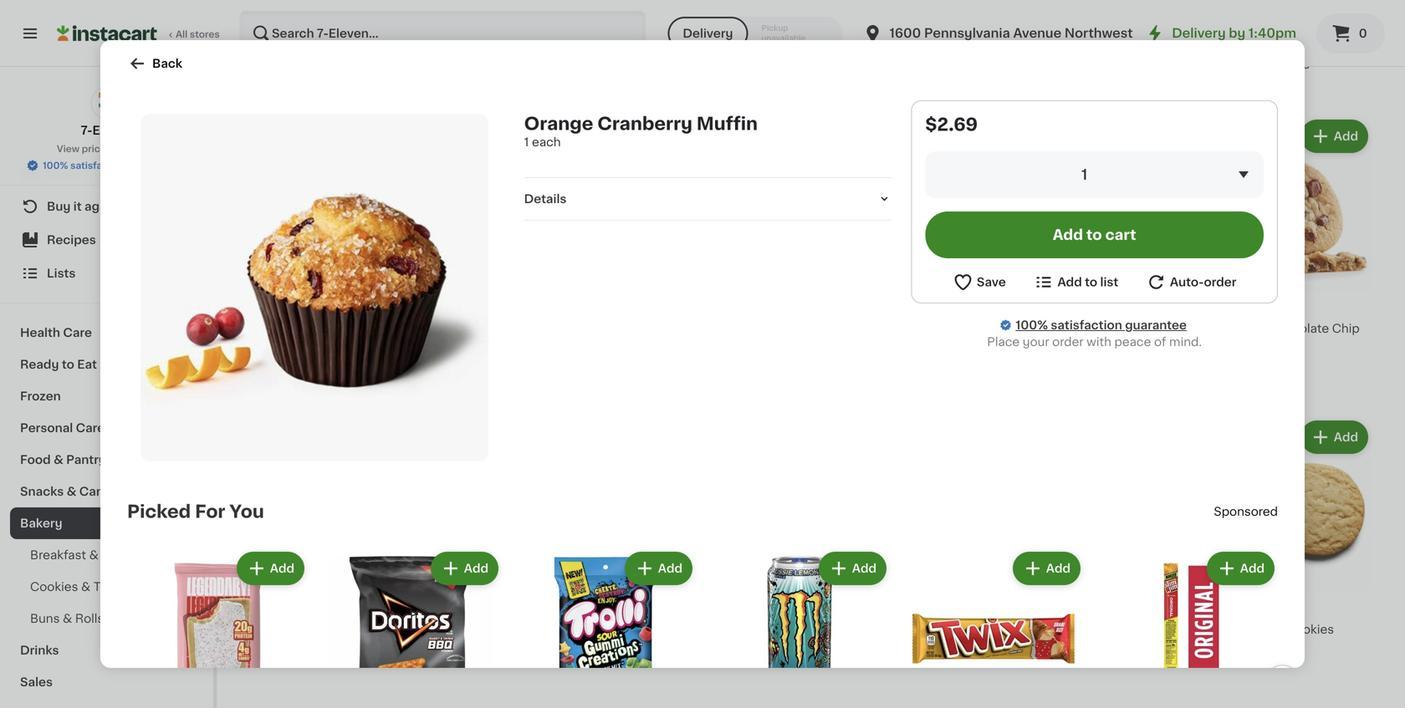 Task type: vqa. For each thing, say whether or not it's contained in the screenshot.


Task type: describe. For each thing, give the bounding box(es) containing it.
personal
[[20, 422, 73, 434]]

nsored
[[1237, 506, 1278, 518]]

ct inside 4 delicias tropical cookies 2 ct
[[1015, 640, 1025, 650]]

2 inside 7‑eleven chocolate cupcakes 2 ct
[[1196, 92, 1202, 101]]

each inside $ 2 orange cranberry muffin 1 each
[[824, 640, 848, 650]]

instacart logo image
[[57, 23, 157, 44]]

1 horizontal spatial 69
[[841, 37, 853, 46]]

$ 5 69
[[1200, 301, 1232, 318]]

1600 pennsylvania avenue northwest
[[890, 27, 1133, 39]]

4 inside 7-select chocolate snack pie 4 oz
[[440, 339, 446, 348]]

rolls
[[75, 613, 104, 625]]

1600 pennsylvania avenue northwest button
[[863, 10, 1133, 57]]

chocolate inside 7‑eleven chocolate cupcakes 2 ct
[[1249, 59, 1310, 70]]

drinks
[[20, 645, 59, 657]]

add to list button
[[1034, 272, 1119, 293]]

glazed,
[[1007, 356, 1051, 368]]

1 up the oatmeal
[[450, 602, 457, 619]]

flavored
[[1104, 323, 1154, 335]]

ready
[[20, 359, 59, 371]]

auto-order button
[[1146, 272, 1237, 293]]

7-eleven logo image
[[91, 87, 123, 119]]

macarons
[[348, 624, 406, 636]]

pantry
[[66, 454, 106, 466]]

recipes
[[47, 234, 96, 246]]

to for list
[[1085, 276, 1098, 288]]

eat
[[77, 359, 97, 371]]

sales link
[[10, 667, 203, 699]]

ct inside 7‑eleven chocolate cupcakes 2 ct
[[1204, 92, 1214, 101]]

69 inside $ 5 69
[[1219, 302, 1232, 311]]

& for cookies
[[81, 581, 91, 593]]

northwest
[[1065, 27, 1133, 39]]

4 inside 4 delicias tropical cookies 2 ct
[[1017, 602, 1029, 619]]

health care
[[20, 327, 92, 339]]

care for personal care
[[76, 422, 105, 434]]

frozen link
[[10, 381, 203, 412]]

food & pantry
[[20, 454, 106, 466]]

save button
[[953, 272, 1006, 293]]

& for buns
[[63, 613, 72, 625]]

oz for 7-select chocolate snack pie
[[449, 339, 460, 348]]

muffin inside orange cranberry muffin 1 each
[[697, 115, 758, 133]]

$ inside $ 5 69
[[1200, 302, 1206, 311]]

1 vertical spatial 100% satisfaction guarantee
[[1016, 320, 1187, 331]]

seller
[[276, 19, 298, 26]]

100% satisfaction guarantee link
[[1016, 317, 1187, 334]]

buns & rolls
[[30, 613, 104, 625]]

breakfast & pastries
[[30, 550, 149, 561]]

lemon
[[1060, 323, 1101, 335]]

stores
[[190, 30, 220, 39]]

1 up 7-eleven semi sweet chocolate chunk cookie 2 ct
[[639, 602, 646, 619]]

delivery for delivery
[[683, 28, 733, 39]]

you
[[229, 503, 264, 521]]

eleven for 7-eleven
[[92, 125, 133, 136]]

cart
[[1106, 228, 1137, 242]]

7‑eleven for 7‑eleven sugar cookies 2 ct
[[1196, 624, 1246, 636]]

food
[[20, 454, 51, 466]]

cookies & treats
[[30, 581, 130, 593]]

back button
[[127, 54, 182, 74]]

it
[[73, 201, 82, 212]]

& for food
[[54, 454, 63, 466]]

cupcakes
[[1196, 75, 1255, 87]]

chip
[[1332, 323, 1360, 335]]

1 inside orange cranberry muffin 1 each
[[524, 136, 529, 148]]

satisfaction inside button
[[70, 161, 127, 170]]

buy it again link
[[10, 190, 203, 223]]

chocolate inside semi sweet chocolate chip cookies
[[1268, 323, 1329, 335]]

shop
[[47, 167, 78, 179]]

breakfast & pastries link
[[10, 540, 203, 571]]

$ 3 29
[[1011, 36, 1042, 54]]

mind.
[[1170, 336, 1202, 348]]

$4.39 element
[[818, 299, 994, 320]]

spo
[[1214, 506, 1237, 518]]

89 for oatmeal
[[459, 603, 472, 612]]

buns
[[30, 613, 60, 625]]

tropical
[[1067, 624, 1113, 636]]

snacks
[[20, 486, 64, 498]]

2 inside $ 2 orange cranberry muffin 1 each
[[828, 602, 839, 619]]

cookies inside 4 delicias tropical cookies 2 ct
[[1116, 624, 1164, 636]]

spo nsored
[[1214, 506, 1278, 518]]

delivery by 1:40pm link
[[1145, 23, 1297, 44]]

39 for 7-select chocolate snack pie
[[462, 302, 475, 311]]

100% satisfaction guarantee button
[[26, 156, 187, 172]]

89 for 7‑eleven
[[1215, 603, 1228, 612]]

7- for 7-eleven
[[81, 125, 92, 136]]

avenue
[[1013, 27, 1062, 39]]

39 for 7‑eleven lemon flavored snack pie wrapped in lightly glazed, flaky crust
[[1030, 302, 1042, 311]]

health care link
[[10, 317, 203, 349]]

delivery button
[[668, 17, 748, 50]]

bakery
[[20, 518, 62, 530]]

guarantee inside button
[[129, 161, 177, 170]]

lists link
[[10, 257, 203, 290]]

all stores link
[[57, 10, 221, 57]]

chocolate inside 7-eleven semi sweet chocolate chunk cookie 2 ct
[[629, 641, 690, 653]]

89 for 7-
[[648, 603, 661, 612]]

in
[[1124, 340, 1135, 351]]

7-eleven
[[81, 125, 133, 136]]

$ 2 orange cranberry muffin 1 each
[[818, 602, 965, 650]]

cranberry inside $ 2 orange cranberry muffin 1 each
[[865, 624, 924, 636]]

6
[[1007, 92, 1013, 101]]

policy
[[117, 144, 146, 154]]

orange cranberry muffin image
[[141, 114, 489, 462]]

crust
[[1088, 356, 1121, 368]]

auto-order
[[1170, 276, 1237, 288]]

sugar
[[1249, 624, 1283, 636]]

bakery link
[[10, 508, 203, 540]]

0 horizontal spatial order
[[1053, 336, 1084, 348]]

save
[[977, 276, 1006, 288]]

$ 1 89 for 7-
[[632, 602, 661, 619]]

1 inside $ 2 orange cranberry muffin 1 each
[[818, 640, 822, 650]]

cookies inside oatmeal raisin cookies 2 ct
[[532, 624, 580, 636]]

$2.69
[[925, 116, 978, 133]]

7- for 7-select chocolate snack pie 4 oz
[[440, 323, 451, 335]]

oz for 7‑eleven french macarons
[[266, 640, 277, 650]]

2 $ 2 69 from the left
[[821, 36, 853, 54]]

7-select chocolate snack pie 4 oz
[[440, 323, 613, 348]]

your
[[1023, 336, 1050, 348]]

personal care link
[[10, 412, 203, 444]]

$ 2 39 for 7‑eleven chocolate cupcakes
[[1200, 36, 1231, 54]]

1 inside product group
[[1206, 602, 1213, 619]]

auto-
[[1170, 276, 1204, 288]]

personal care
[[20, 422, 105, 434]]

2 inside 7‑eleven sugar cookies 2 ct
[[1196, 640, 1202, 650]]



Task type: locate. For each thing, give the bounding box(es) containing it.
snack inside 7-select chocolate snack pie 4 oz
[[556, 323, 592, 335]]

1:40pm
[[1249, 27, 1297, 39]]

100% down the view
[[43, 161, 68, 170]]

0 vertical spatial to
[[1087, 228, 1102, 242]]

0 horizontal spatial pie
[[379, 323, 397, 335]]

sales
[[20, 677, 53, 688]]

$ inside $ 4 7‑eleven french macarons 1.6 oz
[[254, 603, 260, 612]]

place
[[987, 336, 1020, 348]]

7‑eleven inside 7‑eleven sugar cookies 2 ct
[[1196, 624, 1246, 636]]

0 horizontal spatial delivery
[[683, 28, 733, 39]]

oz inside 7-select apple snack pie 4 oz
[[260, 339, 271, 348]]

order up $ 5 69
[[1204, 276, 1237, 288]]

pie for 7-select apple snack pie
[[379, 323, 397, 335]]

& for breakfast
[[89, 550, 99, 561]]

0 horizontal spatial eleven
[[92, 125, 133, 136]]

cookies right sugar
[[1286, 624, 1334, 636]]

0 horizontal spatial 89
[[459, 603, 472, 612]]

$ 1 89 up 7-eleven semi sweet chocolate chunk cookie 2 ct
[[632, 602, 661, 619]]

satisfaction up place your order with peace of mind.
[[1051, 320, 1123, 331]]

1 horizontal spatial each
[[824, 640, 848, 650]]

& inside "link"
[[89, 550, 99, 561]]

1 vertical spatial eleven
[[640, 624, 679, 636]]

each right cookie
[[824, 640, 848, 650]]

1 vertical spatial order
[[1053, 336, 1084, 348]]

& left candy
[[67, 486, 76, 498]]

39 down best seller at the top of the page
[[273, 37, 286, 46]]

flaky
[[1054, 356, 1085, 368]]

details
[[524, 193, 567, 205]]

snack inside 7‑eleven lemon flavored snack pie wrapped in lightly glazed, flaky crust
[[1007, 340, 1043, 351]]

sweet down $ 5 69
[[1229, 323, 1265, 335]]

&
[[54, 454, 63, 466], [67, 486, 76, 498], [89, 550, 99, 561], [81, 581, 91, 593], [63, 613, 72, 625]]

item carousel region
[[104, 542, 1302, 709]]

0 horizontal spatial snack
[[340, 323, 376, 335]]

raisin
[[493, 624, 529, 636]]

7- inside 7-eleven semi sweet chocolate chunk cookie 2 ct
[[629, 624, 640, 636]]

ready to eat link
[[10, 349, 203, 381]]

cookies inside semi sweet chocolate chip cookies
[[1196, 340, 1244, 351]]

add inside add to cart button
[[1053, 228, 1083, 242]]

0 horizontal spatial $ 1 89
[[443, 602, 472, 619]]

breakfast
[[30, 550, 86, 561]]

drinks link
[[10, 635, 203, 667]]

7‑eleven chocolate cupcakes 2 ct
[[1196, 59, 1310, 101]]

1 horizontal spatial eleven
[[640, 624, 679, 636]]

$ 1 89 for oatmeal
[[443, 602, 472, 619]]

1 horizontal spatial $ 1 89
[[632, 602, 661, 619]]

eleven inside 7-eleven semi sweet chocolate chunk cookie 2 ct
[[640, 624, 679, 636]]

7-eleven semi sweet chocolate chunk cookie 2 ct
[[629, 624, 775, 666]]

1 vertical spatial muffin
[[927, 624, 965, 636]]

select for chocolate
[[451, 323, 489, 335]]

39 up 7-select apple snack pie 4 oz
[[273, 302, 286, 311]]

delivery for delivery by 1:40pm
[[1172, 27, 1226, 39]]

all stores
[[176, 30, 220, 39]]

add button
[[546, 121, 611, 151], [924, 121, 989, 151], [1302, 121, 1367, 151], [1302, 422, 1367, 453], [238, 554, 303, 584], [432, 554, 497, 584], [626, 554, 691, 584], [820, 554, 885, 584], [1015, 554, 1079, 584], [1209, 554, 1273, 584]]

select inside 7-select chocolate snack pie 4 oz
[[451, 323, 489, 335]]

cookies down 'breakfast'
[[30, 581, 78, 593]]

1 horizontal spatial orange
[[818, 624, 862, 636]]

pie
[[379, 323, 397, 335], [595, 323, 613, 335], [1046, 340, 1064, 351]]

each
[[532, 136, 561, 148], [824, 640, 848, 650]]

ready to eat
[[20, 359, 97, 371]]

89 up 7‑eleven sugar cookies 2 ct
[[1215, 603, 1228, 612]]

$ 2 39 left delivery button
[[632, 36, 664, 54]]

cookies inside 7‑eleven sugar cookies 2 ct
[[1286, 624, 1334, 636]]

& for snacks
[[67, 486, 76, 498]]

1 vertical spatial semi
[[682, 624, 712, 636]]

guarantee up of
[[1125, 320, 1187, 331]]

& right food on the left bottom of the page
[[54, 454, 63, 466]]

each up details
[[532, 136, 561, 148]]

2 horizontal spatial snack
[[1007, 340, 1043, 351]]

sweet inside semi sweet chocolate chip cookies
[[1229, 323, 1265, 335]]

view pricing policy
[[57, 144, 146, 154]]

100% up your
[[1016, 320, 1048, 331]]

0 vertical spatial muffin
[[697, 115, 758, 133]]

1 vertical spatial sweet
[[715, 624, 751, 636]]

chocolate inside 7-select chocolate snack pie 4 oz
[[492, 323, 553, 335]]

2 inside 4 delicias tropical cookies 2 ct
[[1007, 640, 1013, 650]]

details button
[[524, 191, 891, 207]]

care up pantry
[[76, 422, 105, 434]]

eleven for 7-eleven semi sweet chocolate chunk cookie 2 ct
[[640, 624, 679, 636]]

guarantee down the policy
[[129, 161, 177, 170]]

buy it again
[[47, 201, 118, 212]]

100% satisfaction guarantee down view pricing policy link at top
[[43, 161, 177, 170]]

0 horizontal spatial each
[[532, 136, 561, 148]]

None search field
[[239, 10, 646, 57]]

& left rolls
[[63, 613, 72, 625]]

4 inside $ 4 7‑eleven french macarons 1.6 oz
[[260, 602, 273, 619]]

2 89 from the left
[[648, 603, 661, 612]]

pie inside 7-select chocolate snack pie 4 oz
[[595, 323, 613, 335]]

pricing
[[82, 144, 115, 154]]

all
[[176, 30, 188, 39]]

0 horizontal spatial cranberry
[[598, 115, 693, 133]]

to for eat
[[62, 359, 74, 371]]

with
[[1087, 336, 1112, 348]]

by
[[1229, 27, 1246, 39]]

oz inside $ 4 7‑eleven french macarons 1.6 oz
[[266, 640, 277, 650]]

39 up 7-select chocolate snack pie 4 oz
[[462, 302, 475, 311]]

1 up "add to cart"
[[1082, 168, 1088, 182]]

1 horizontal spatial order
[[1204, 276, 1237, 288]]

5
[[1206, 301, 1217, 318]]

cookie
[[734, 641, 775, 653]]

3 $ 1 89 from the left
[[1200, 602, 1228, 619]]

care for health care
[[63, 327, 92, 339]]

0 horizontal spatial sweet
[[715, 624, 751, 636]]

wrapped
[[1067, 340, 1121, 351]]

to left eat
[[62, 359, 74, 371]]

ct
[[1016, 92, 1025, 101], [1204, 92, 1214, 101], [448, 640, 458, 650], [1015, 640, 1025, 650], [1204, 640, 1214, 650], [637, 657, 647, 666]]

care inside 'link'
[[63, 327, 92, 339]]

oatmeal raisin cookies 2 ct
[[440, 624, 580, 650]]

7‑eleven inside $ 4 7‑eleven french macarons 1.6 oz
[[251, 624, 301, 636]]

sweet up 'chunk'
[[715, 624, 751, 636]]

$ 2 39 for 7-select apple snack pie
[[254, 301, 286, 318]]

0 vertical spatial 100%
[[43, 161, 68, 170]]

to for cart
[[1087, 228, 1102, 242]]

$ 2 39 for 7-select chocolate snack pie
[[443, 301, 475, 318]]

1 vertical spatial satisfaction
[[1051, 320, 1123, 331]]

french
[[304, 624, 345, 636]]

7‑eleven for 7‑eleven lemon flavored snack pie wrapped in lightly glazed, flaky crust
[[1007, 323, 1057, 335]]

add inside add to list button
[[1058, 276, 1082, 288]]

$ 2 39 up 7-select chocolate snack pie 4 oz
[[443, 301, 475, 318]]

1 horizontal spatial 100% satisfaction guarantee
[[1016, 320, 1187, 331]]

6 ct
[[1007, 92, 1025, 101]]

orange cranberry muffin 1 each
[[524, 115, 758, 148]]

semi up 'chunk'
[[682, 624, 712, 636]]

frozen
[[20, 391, 61, 402]]

semi down 5
[[1196, 323, 1226, 335]]

snacks & candy link
[[10, 476, 203, 508]]

$ 2 39 up 7-select apple snack pie 4 oz
[[254, 301, 286, 318]]

select for apple
[[262, 323, 300, 335]]

1 horizontal spatial 89
[[648, 603, 661, 612]]

$ 2 39 down best
[[254, 36, 286, 54]]

$ 1 89 inside product group
[[1200, 602, 1228, 619]]

$
[[254, 37, 260, 46], [443, 37, 450, 46], [632, 37, 639, 46], [821, 37, 828, 46], [1011, 37, 1017, 46], [1200, 37, 1206, 46], [254, 302, 260, 311], [443, 302, 450, 311], [1011, 302, 1017, 311], [1200, 302, 1206, 311], [254, 603, 260, 612], [443, 603, 450, 612], [632, 603, 639, 612], [821, 603, 828, 612], [1200, 603, 1206, 612]]

1 horizontal spatial snack
[[556, 323, 592, 335]]

treats
[[94, 581, 130, 593]]

0 vertical spatial eleven
[[92, 125, 133, 136]]

1 vertical spatial each
[[824, 640, 848, 650]]

snack inside 7-select apple snack pie 4 oz
[[340, 323, 376, 335]]

1 horizontal spatial $ 2 69
[[821, 36, 853, 54]]

1 vertical spatial orange
[[818, 624, 862, 636]]

1 field
[[925, 151, 1264, 198]]

0 vertical spatial satisfaction
[[70, 161, 127, 170]]

7- for 7-eleven semi sweet chocolate chunk cookie 2 ct
[[629, 624, 640, 636]]

best seller
[[256, 19, 298, 26]]

$ 1 89 up 7‑eleven sugar cookies 2 ct
[[1200, 602, 1228, 619]]

semi sweet chocolate chip cookies
[[1196, 323, 1360, 351]]

0
[[1359, 28, 1367, 39]]

4
[[251, 339, 257, 348], [440, 339, 446, 348], [260, 602, 273, 619], [1017, 602, 1029, 619]]

1 horizontal spatial satisfaction
[[1051, 320, 1123, 331]]

7‑eleven inside 7‑eleven lemon flavored snack pie wrapped in lightly glazed, flaky crust
[[1007, 323, 1057, 335]]

cookies right the raisin
[[532, 624, 580, 636]]

$ inside $ 2 orange cranberry muffin 1 each
[[821, 603, 828, 612]]

1 right cookie
[[818, 640, 822, 650]]

$ inside the $ 3 29
[[1011, 37, 1017, 46]]

1 up 7‑eleven sugar cookies 2 ct
[[1206, 602, 1213, 619]]

& left pastries
[[89, 550, 99, 561]]

39 up cupcakes
[[1219, 37, 1231, 46]]

1 vertical spatial care
[[76, 422, 105, 434]]

pie for 7-select chocolate snack pie
[[595, 323, 613, 335]]

2 horizontal spatial pie
[[1046, 340, 1064, 351]]

semi
[[1196, 323, 1226, 335], [682, 624, 712, 636]]

ct inside 7‑eleven sugar cookies 2 ct
[[1204, 640, 1214, 650]]

orange inside orange cranberry muffin 1 each
[[524, 115, 593, 133]]

1 inside field
[[1082, 168, 1088, 182]]

pie inside 7‑eleven lemon flavored snack pie wrapped in lightly glazed, flaky crust
[[1046, 340, 1064, 351]]

product group
[[440, 116, 616, 351], [629, 116, 805, 367], [818, 116, 994, 367], [1007, 116, 1183, 404], [1196, 116, 1372, 367], [1196, 417, 1372, 652], [127, 549, 308, 709], [321, 549, 502, 709], [515, 549, 696, 709], [709, 549, 890, 709], [903, 549, 1084, 709], [1098, 549, 1278, 709]]

select inside 7-select apple snack pie 4 oz
[[262, 323, 300, 335]]

recipes link
[[10, 223, 203, 257]]

0 horizontal spatial guarantee
[[129, 161, 177, 170]]

cranberry inside orange cranberry muffin 1 each
[[598, 115, 693, 133]]

product group containing 1
[[1196, 417, 1372, 652]]

2 horizontal spatial 89
[[1215, 603, 1228, 612]]

oz
[[260, 339, 271, 348], [449, 339, 460, 348], [266, 640, 277, 650]]

eleven inside 7-eleven link
[[92, 125, 133, 136]]

apple
[[303, 323, 337, 335]]

100% inside button
[[43, 161, 68, 170]]

snacks & candy
[[20, 486, 119, 498]]

1 horizontal spatial cranberry
[[865, 624, 924, 636]]

2 inside oatmeal raisin cookies 2 ct
[[440, 640, 446, 650]]

oz for 7-select apple snack pie
[[260, 339, 271, 348]]

1 horizontal spatial semi
[[1196, 323, 1226, 335]]

1 horizontal spatial pie
[[595, 323, 613, 335]]

care up eat
[[63, 327, 92, 339]]

7-eleven link
[[81, 87, 133, 139]]

89
[[459, 603, 472, 612], [648, 603, 661, 612], [1215, 603, 1228, 612]]

0 vertical spatial orange
[[524, 115, 593, 133]]

1 horizontal spatial muffin
[[927, 624, 965, 636]]

0 vertical spatial guarantee
[[129, 161, 177, 170]]

0 vertical spatial 100% satisfaction guarantee
[[43, 161, 177, 170]]

ct inside 7-eleven semi sweet chocolate chunk cookie 2 ct
[[637, 657, 647, 666]]

1 vertical spatial 100%
[[1016, 320, 1048, 331]]

lists
[[47, 268, 76, 279]]

39 left delivery button
[[652, 37, 664, 46]]

pastries
[[102, 550, 149, 561]]

89 up the oatmeal
[[459, 603, 472, 612]]

satisfaction
[[70, 161, 127, 170], [1051, 320, 1123, 331]]

0 horizontal spatial 69
[[462, 37, 475, 46]]

oz inside 7-select chocolate snack pie 4 oz
[[449, 339, 460, 348]]

0 vertical spatial sweet
[[1229, 323, 1265, 335]]

3 89 from the left
[[1215, 603, 1228, 612]]

0 horizontal spatial semi
[[682, 624, 712, 636]]

$ 2 39 up cupcakes
[[1200, 36, 1231, 54]]

order down lemon
[[1053, 336, 1084, 348]]

39 for 7‑eleven chocolate cupcakes
[[1219, 37, 1231, 46]]

1 select from the left
[[262, 323, 300, 335]]

$ 2 39 up your
[[1011, 301, 1042, 318]]

& left treats
[[81, 581, 91, 593]]

7- inside 7-select apple snack pie 4 oz
[[251, 323, 262, 335]]

7- inside 7-select chocolate snack pie 4 oz
[[440, 323, 451, 335]]

view pricing policy link
[[57, 142, 157, 156]]

add to cart
[[1053, 228, 1137, 242]]

muffin inside $ 2 orange cranberry muffin 1 each
[[927, 624, 965, 636]]

$ 2 69
[[443, 36, 475, 54], [821, 36, 853, 54]]

2 horizontal spatial $ 1 89
[[1200, 602, 1228, 619]]

7‑eleven up your
[[1007, 323, 1057, 335]]

1 horizontal spatial 100%
[[1016, 320, 1048, 331]]

2 horizontal spatial 69
[[1219, 302, 1232, 311]]

buy
[[47, 201, 71, 212]]

2 select from the left
[[451, 323, 489, 335]]

1 vertical spatial cranberry
[[865, 624, 924, 636]]

order inside button
[[1204, 276, 1237, 288]]

1 89 from the left
[[459, 603, 472, 612]]

again
[[85, 201, 118, 212]]

$ 1 89 up the oatmeal
[[443, 602, 472, 619]]

delivery
[[1172, 27, 1226, 39], [683, 28, 733, 39]]

$ 1 89 for 7‑eleven
[[1200, 602, 1228, 619]]

$ 2 39 for 7‑eleven lemon flavored snack pie wrapped in lightly glazed, flaky crust
[[1011, 301, 1042, 318]]

0 horizontal spatial $ 2 69
[[443, 36, 475, 54]]

orange inside $ 2 orange cranberry muffin 1 each
[[818, 624, 862, 636]]

7‑eleven left sugar
[[1196, 624, 1246, 636]]

0 vertical spatial semi
[[1196, 323, 1226, 335]]

cookies down $ 5 69
[[1196, 340, 1244, 351]]

2 inside 7-eleven semi sweet chocolate chunk cookie 2 ct
[[629, 657, 635, 666]]

1 vertical spatial to
[[1085, 276, 1098, 288]]

snack for 7-select apple snack pie
[[340, 323, 376, 335]]

to left list
[[1085, 276, 1098, 288]]

89 up 7-eleven semi sweet chocolate chunk cookie 2 ct
[[648, 603, 661, 612]]

7‑eleven sugar cookies 2 ct
[[1196, 624, 1334, 650]]

picked for you
[[127, 503, 264, 521]]

peace
[[1115, 336, 1151, 348]]

sweet inside 7-eleven semi sweet chocolate chunk cookie 2 ct
[[715, 624, 751, 636]]

ct inside oatmeal raisin cookies 2 ct
[[448, 640, 458, 650]]

7‑eleven for 7‑eleven chocolate cupcakes 2 ct
[[1196, 59, 1246, 70]]

place your order with peace of mind.
[[987, 336, 1202, 348]]

1
[[524, 136, 529, 148], [1082, 168, 1088, 182], [450, 602, 457, 619], [639, 602, 646, 619], [1206, 602, 1213, 619], [818, 640, 822, 650]]

delivery inside button
[[683, 28, 733, 39]]

0 horizontal spatial 100% satisfaction guarantee
[[43, 161, 177, 170]]

1 vertical spatial guarantee
[[1125, 320, 1187, 331]]

7‑eleven inside 7‑eleven chocolate cupcakes 2 ct
[[1196, 59, 1246, 70]]

cranberry
[[598, 115, 693, 133], [865, 624, 924, 636]]

0 button
[[1317, 13, 1385, 54]]

1.6
[[251, 640, 264, 650]]

0 vertical spatial care
[[63, 327, 92, 339]]

0 horizontal spatial satisfaction
[[70, 161, 127, 170]]

$ 4 7‑eleven french macarons 1.6 oz
[[251, 602, 406, 650]]

1 horizontal spatial guarantee
[[1125, 320, 1187, 331]]

to left cart on the right top
[[1087, 228, 1102, 242]]

semi inside 7-eleven semi sweet chocolate chunk cookie 2 ct
[[682, 624, 712, 636]]

100% satisfaction guarantee inside 100% satisfaction guarantee button
[[43, 161, 177, 170]]

sweet
[[1229, 323, 1265, 335], [715, 624, 751, 636]]

semi inside semi sweet chocolate chip cookies
[[1196, 323, 1226, 335]]

cookies right tropical
[[1116, 624, 1164, 636]]

7- for 7-select apple snack pie 4 oz
[[251, 323, 262, 335]]

7‑eleven up cupcakes
[[1196, 59, 1246, 70]]

4 delicias tropical cookies 2 ct
[[1007, 602, 1164, 650]]

1 horizontal spatial delivery
[[1172, 27, 1226, 39]]

snack for 7-select chocolate snack pie
[[556, 323, 592, 335]]

0 vertical spatial order
[[1204, 276, 1237, 288]]

1 up details
[[524, 136, 529, 148]]

100% satisfaction guarantee up with
[[1016, 320, 1187, 331]]

0 horizontal spatial 100%
[[43, 161, 68, 170]]

1 $ 2 69 from the left
[[443, 36, 475, 54]]

lightly
[[1138, 340, 1178, 351]]

1600
[[890, 27, 921, 39]]

orange
[[524, 115, 593, 133], [818, 624, 862, 636]]

1 horizontal spatial select
[[451, 323, 489, 335]]

39 for 7-select apple snack pie
[[273, 302, 286, 311]]

add to cart button
[[925, 212, 1264, 258]]

service type group
[[668, 17, 843, 50]]

pie inside 7-select apple snack pie 4 oz
[[379, 323, 397, 335]]

39 up your
[[1030, 302, 1042, 311]]

for
[[195, 503, 225, 521]]

2 vertical spatial to
[[62, 359, 74, 371]]

cookies & treats link
[[10, 571, 203, 603]]

7‑eleven up 1.6
[[251, 624, 301, 636]]

0 horizontal spatial select
[[262, 323, 300, 335]]

muffin
[[697, 115, 758, 133], [927, 624, 965, 636]]

0 vertical spatial each
[[532, 136, 561, 148]]

$ 1 89
[[443, 602, 472, 619], [632, 602, 661, 619], [1200, 602, 1228, 619]]

0 horizontal spatial orange
[[524, 115, 593, 133]]

4 inside 7-select apple snack pie 4 oz
[[251, 339, 257, 348]]

delivery by 1:40pm
[[1172, 27, 1297, 39]]

product group containing 5
[[1196, 116, 1372, 367]]

0 horizontal spatial muffin
[[697, 115, 758, 133]]

1 $ 1 89 from the left
[[443, 602, 472, 619]]

2 $ 1 89 from the left
[[632, 602, 661, 619]]

chunk
[[693, 641, 731, 653]]

satisfaction down pricing
[[70, 161, 127, 170]]

delicias
[[1007, 624, 1064, 636]]

1 horizontal spatial sweet
[[1229, 323, 1265, 335]]

0 vertical spatial cranberry
[[598, 115, 693, 133]]

each inside orange cranberry muffin 1 each
[[532, 136, 561, 148]]

cookies
[[1196, 340, 1244, 351], [30, 581, 78, 593], [532, 624, 580, 636], [1116, 624, 1164, 636], [1286, 624, 1334, 636]]



